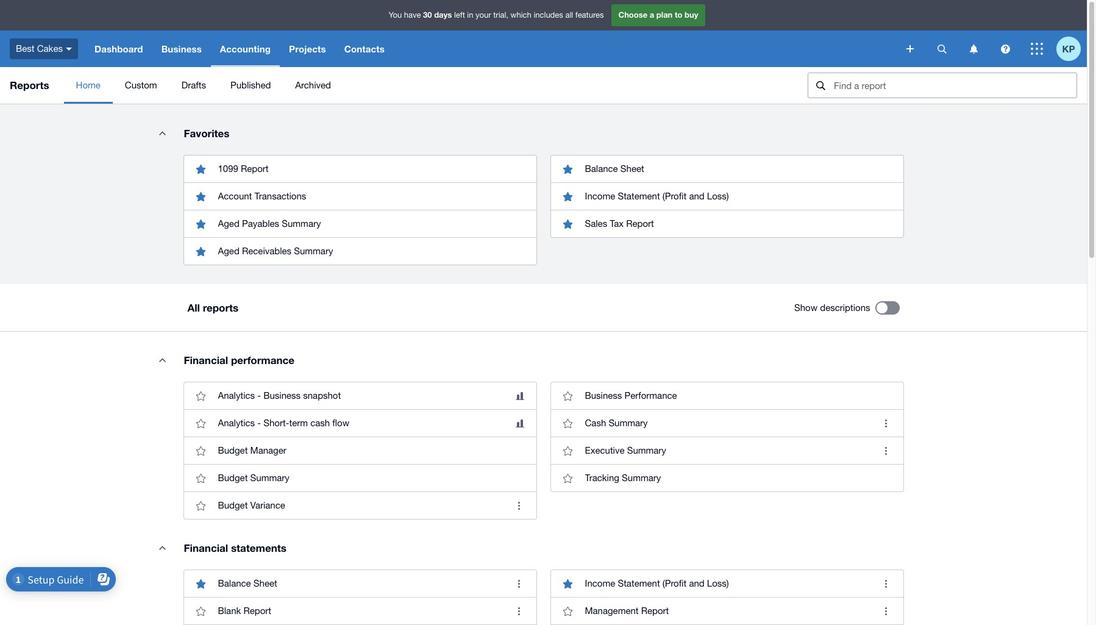 Task type: locate. For each thing, give the bounding box(es) containing it.
(profit
[[663, 191, 687, 201], [663, 578, 687, 589]]

1 horizontal spatial svg image
[[1032, 43, 1044, 55]]

(profit for first 'income statement (profit and loss)' link from the top
[[663, 191, 687, 201]]

account transactions link
[[184, 182, 537, 210]]

accounting button
[[211, 31, 280, 67]]

1 horizontal spatial business
[[264, 391, 301, 401]]

statement up management report
[[618, 578, 660, 589]]

1 vertical spatial loss)
[[708, 578, 729, 589]]

0 horizontal spatial balance sheet
[[218, 578, 277, 589]]

in
[[468, 11, 474, 20]]

business inside popup button
[[161, 43, 202, 54]]

budget up budget summary
[[218, 445, 248, 456]]

1 vertical spatial and
[[690, 578, 705, 589]]

remove favorite image for aged receivables summary
[[189, 239, 213, 264]]

and up management report link
[[690, 578, 705, 589]]

favorite image
[[189, 411, 213, 436], [556, 439, 580, 463], [189, 466, 213, 491], [189, 599, 213, 624]]

favorite image for budget variance
[[189, 494, 213, 518]]

drafts
[[182, 80, 206, 90]]

summary up executive summary
[[609, 418, 648, 428]]

2 budget from the top
[[218, 473, 248, 483]]

0 vertical spatial income
[[585, 191, 616, 201]]

1099
[[218, 164, 238, 174]]

report right the blank
[[244, 606, 271, 616]]

remove favorite image up all
[[189, 239, 213, 264]]

custom link
[[113, 67, 169, 104]]

sheet for statement
[[621, 164, 645, 174]]

income statement (profit and loss) link
[[551, 182, 904, 210], [551, 571, 904, 597]]

0 vertical spatial aged
[[218, 218, 240, 229]]

balance sheet link for income statement (profit and loss)
[[551, 156, 904, 182]]

balance sheet
[[585, 164, 645, 174], [218, 578, 277, 589]]

expand report group image for favorites
[[150, 121, 175, 145]]

1 expand report group image from the top
[[150, 121, 175, 145]]

0 vertical spatial statement
[[618, 191, 660, 201]]

0 vertical spatial analytics
[[218, 391, 255, 401]]

more options image inside "executive summary" link
[[875, 439, 899, 463]]

None field
[[808, 73, 1078, 98]]

budget down budget summary
[[218, 500, 248, 511]]

analytics for analytics - business snapshot
[[218, 391, 255, 401]]

business for business performance
[[585, 391, 622, 401]]

report right management
[[642, 606, 669, 616]]

svg image
[[1032, 43, 1044, 55], [938, 44, 947, 53]]

analytics - business snapshot
[[218, 391, 341, 401]]

menu
[[64, 67, 799, 104]]

cash
[[585, 418, 607, 428]]

1 vertical spatial financial
[[184, 542, 228, 555]]

balance sheet up blank report
[[218, 578, 277, 589]]

favorite image for management report
[[556, 599, 580, 624]]

favorite image left management
[[556, 599, 580, 624]]

3 budget from the top
[[218, 500, 248, 511]]

2 - from the top
[[258, 418, 261, 428]]

favorite image inside budget summary link
[[189, 466, 213, 491]]

more options image inside 'income statement (profit and loss)' link
[[875, 572, 899, 596]]

projects button
[[280, 31, 335, 67]]

1 vertical spatial (profit
[[663, 578, 687, 589]]

2 income statement (profit and loss) link from the top
[[551, 571, 904, 597]]

account transactions
[[218, 191, 306, 201]]

svg image up find a report text field
[[938, 44, 947, 53]]

summary down transactions
[[282, 218, 321, 229]]

- down performance
[[258, 391, 261, 401]]

favorite image left "tracking"
[[556, 466, 580, 491]]

budget
[[218, 445, 248, 456], [218, 473, 248, 483], [218, 500, 248, 511]]

1 horizontal spatial balance sheet link
[[551, 156, 904, 182]]

kp button
[[1057, 31, 1088, 67]]

2 income statement (profit and loss) from the top
[[585, 578, 729, 589]]

statement up sales tax report
[[618, 191, 660, 201]]

remove favorite image for sales tax report
[[556, 212, 580, 236]]

0 horizontal spatial balance
[[218, 578, 251, 589]]

favorite image left cash
[[556, 411, 580, 436]]

1 and from the top
[[690, 191, 705, 201]]

sheet up blank report
[[254, 578, 277, 589]]

manager
[[250, 445, 287, 456]]

remove favorite image left the payables
[[189, 212, 213, 236]]

1 vertical spatial balance sheet
[[218, 578, 277, 589]]

favorite image down financial performance
[[189, 384, 213, 408]]

income statement (profit and loss) up management report
[[585, 578, 729, 589]]

summary inside "link"
[[609, 418, 648, 428]]

1 horizontal spatial balance
[[585, 164, 618, 174]]

1 vertical spatial -
[[258, 418, 261, 428]]

aged
[[218, 218, 240, 229], [218, 246, 240, 256]]

management
[[585, 606, 639, 616]]

1 financial from the top
[[184, 354, 228, 367]]

balance
[[585, 164, 618, 174], [218, 578, 251, 589]]

financial performance
[[184, 354, 295, 367]]

days
[[434, 10, 452, 20]]

30
[[423, 10, 432, 20]]

financial down all reports
[[184, 354, 228, 367]]

income up sales at the top
[[585, 191, 616, 201]]

favorite image
[[189, 384, 213, 408], [556, 384, 580, 408], [556, 411, 580, 436], [189, 439, 213, 463], [556, 466, 580, 491], [189, 494, 213, 518], [556, 599, 580, 624]]

budget for budget summary
[[218, 473, 248, 483]]

income statement (profit and loss) up sales tax report
[[585, 191, 729, 201]]

you have 30 days left in your trial, which includes all features
[[389, 10, 604, 20]]

income statement (profit and loss)
[[585, 191, 729, 201], [585, 578, 729, 589]]

- for short-
[[258, 418, 261, 428]]

balance up sales at the top
[[585, 164, 618, 174]]

(profit up management report
[[663, 578, 687, 589]]

0 vertical spatial loss)
[[708, 191, 729, 201]]

1099 report
[[218, 164, 269, 174]]

more options image inside blank report link
[[507, 599, 532, 624]]

loss) for first 'income statement (profit and loss)' link from the top
[[708, 191, 729, 201]]

remove favorite image inside aged receivables summary link
[[189, 239, 213, 264]]

summary down executive summary
[[622, 473, 661, 483]]

and for first 'income statement (profit and loss)' link from the top
[[690, 191, 705, 201]]

flow
[[333, 418, 350, 428]]

analytics for analytics - short-term cash flow
[[218, 418, 255, 428]]

business up the drafts at the left of page
[[161, 43, 202, 54]]

sales tax report link
[[551, 210, 904, 237]]

(profit up the sales tax report link on the top right
[[663, 191, 687, 201]]

summary for budget summary
[[250, 473, 290, 483]]

2 financial from the top
[[184, 542, 228, 555]]

more options image inside management report link
[[875, 599, 899, 624]]

income
[[585, 191, 616, 201], [585, 578, 616, 589]]

sheet up sales tax report
[[621, 164, 645, 174]]

0 horizontal spatial svg image
[[938, 44, 947, 53]]

budget summary link
[[184, 464, 537, 492]]

remove favorite image for income statement (profit and loss)
[[556, 157, 580, 181]]

summary for cash summary
[[609, 418, 648, 428]]

more options image
[[875, 411, 899, 436], [507, 494, 532, 518], [507, 572, 532, 596], [507, 599, 532, 624], [875, 599, 899, 624]]

1 vertical spatial analytics
[[218, 418, 255, 428]]

analytics up "budget manager"
[[218, 418, 255, 428]]

0 vertical spatial and
[[690, 191, 705, 201]]

0 vertical spatial -
[[258, 391, 261, 401]]

1 vertical spatial aged
[[218, 246, 240, 256]]

svg image
[[970, 44, 978, 53], [1001, 44, 1011, 53], [907, 45, 915, 52], [66, 47, 72, 50]]

remove favorite image
[[189, 212, 213, 236], [556, 212, 580, 236], [189, 239, 213, 264]]

0 horizontal spatial balance sheet link
[[184, 571, 537, 597]]

2 expand report group image from the top
[[150, 348, 175, 372]]

blank report
[[218, 606, 271, 616]]

2 analytics from the top
[[218, 418, 255, 428]]

report inside the sales tax report link
[[627, 218, 655, 229]]

dashboard
[[95, 43, 143, 54]]

1 loss) from the top
[[708, 191, 729, 201]]

0 vertical spatial sheet
[[621, 164, 645, 174]]

0 vertical spatial expand report group image
[[150, 121, 175, 145]]

a
[[650, 10, 655, 20]]

business up 'analytics - short-term cash flow'
[[264, 391, 301, 401]]

2 horizontal spatial business
[[585, 391, 622, 401]]

0 horizontal spatial sheet
[[254, 578, 277, 589]]

financial
[[184, 354, 228, 367], [184, 542, 228, 555]]

your
[[476, 11, 491, 20]]

svg image inside best cakes 'popup button'
[[66, 47, 72, 50]]

income up management
[[585, 578, 616, 589]]

income statement (profit and loss) for first 'income statement (profit and loss)' link from the top
[[585, 191, 729, 201]]

2 income from the top
[[585, 578, 616, 589]]

budget for budget manager
[[218, 445, 248, 456]]

loss) up management report link
[[708, 578, 729, 589]]

-
[[258, 391, 261, 401], [258, 418, 261, 428]]

tracking summary link
[[551, 464, 904, 492]]

sheet for report
[[254, 578, 277, 589]]

1 vertical spatial budget
[[218, 473, 248, 483]]

balance sheet for statement
[[585, 164, 645, 174]]

svg image left kp
[[1032, 43, 1044, 55]]

1 budget from the top
[[218, 445, 248, 456]]

1 vertical spatial income statement (profit and loss) link
[[551, 571, 904, 597]]

cakes
[[37, 43, 63, 54]]

includes
[[534, 11, 564, 20]]

2 vertical spatial budget
[[218, 500, 248, 511]]

0 vertical spatial more options image
[[875, 439, 899, 463]]

analytics down financial performance
[[218, 391, 255, 401]]

expand report group image
[[150, 121, 175, 145], [150, 348, 175, 372]]

balance for income
[[585, 164, 618, 174]]

1 - from the top
[[258, 391, 261, 401]]

1 aged from the top
[[218, 218, 240, 229]]

aged left receivables
[[218, 246, 240, 256]]

budget up budget variance
[[218, 473, 248, 483]]

report
[[241, 164, 269, 174], [627, 218, 655, 229], [244, 606, 271, 616], [642, 606, 669, 616]]

remove favorite image left sales at the top
[[556, 212, 580, 236]]

menu containing home
[[64, 67, 799, 104]]

1 income statement (profit and loss) link from the top
[[551, 182, 904, 210]]

1 horizontal spatial sheet
[[621, 164, 645, 174]]

1 vertical spatial sheet
[[254, 578, 277, 589]]

1 vertical spatial statement
[[618, 578, 660, 589]]

financial right expand report group icon
[[184, 542, 228, 555]]

summary down manager
[[250, 473, 290, 483]]

favorite image inside blank report link
[[189, 599, 213, 624]]

0 vertical spatial income statement (profit and loss)
[[585, 191, 729, 201]]

2 aged from the top
[[218, 246, 240, 256]]

1 vertical spatial more options image
[[875, 572, 899, 596]]

0 horizontal spatial business
[[161, 43, 202, 54]]

balance for blank
[[218, 578, 251, 589]]

favorite image left "budget manager"
[[189, 439, 213, 463]]

2 loss) from the top
[[708, 578, 729, 589]]

more options image for executive summary
[[875, 439, 899, 463]]

more options image
[[875, 439, 899, 463], [875, 572, 899, 596]]

business button
[[152, 31, 211, 67]]

analytics
[[218, 391, 255, 401], [218, 418, 255, 428]]

0 vertical spatial financial
[[184, 354, 228, 367]]

report for blank report
[[244, 606, 271, 616]]

remove favorite image for aged payables summary
[[189, 212, 213, 236]]

more options image inside 'cash summary' "link"
[[875, 411, 899, 436]]

remove favorite image inside 1099 report link
[[189, 157, 213, 181]]

aged down account
[[218, 218, 240, 229]]

descriptions
[[821, 303, 871, 313]]

favorite image inside tracking summary link
[[556, 466, 580, 491]]

- left short-
[[258, 418, 261, 428]]

remove favorite image for account transactions
[[189, 157, 213, 181]]

1 vertical spatial income
[[585, 578, 616, 589]]

favorite image right more information about analytics - business snapshot image
[[556, 384, 580, 408]]

1 (profit from the top
[[663, 191, 687, 201]]

1 vertical spatial expand report group image
[[150, 348, 175, 372]]

report inside blank report link
[[244, 606, 271, 616]]

published link
[[218, 67, 283, 104]]

income statement (profit and loss) for 2nd 'income statement (profit and loss)' link
[[585, 578, 729, 589]]

aged for aged receivables summary
[[218, 246, 240, 256]]

1 more options image from the top
[[875, 439, 899, 463]]

favorite image for executive summary
[[556, 439, 580, 463]]

1 income from the top
[[585, 191, 616, 201]]

business
[[161, 43, 202, 54], [264, 391, 301, 401], [585, 391, 622, 401]]

2 more options image from the top
[[875, 572, 899, 596]]

loss) up the sales tax report link on the top right
[[708, 191, 729, 201]]

balance sheet link
[[551, 156, 904, 182], [184, 571, 537, 597]]

more options image inside "balance sheet" link
[[507, 572, 532, 596]]

accounting
[[220, 43, 271, 54]]

budget for budget variance
[[218, 500, 248, 511]]

1 vertical spatial balance sheet link
[[184, 571, 537, 597]]

income for first 'income statement (profit and loss)' link from the top
[[585, 191, 616, 201]]

1099 report link
[[184, 156, 537, 182]]

2 statement from the top
[[618, 578, 660, 589]]

report inside management report link
[[642, 606, 669, 616]]

balance sheet up "tax"
[[585, 164, 645, 174]]

summary up tracking summary
[[628, 445, 667, 456]]

and up the sales tax report link on the top right
[[690, 191, 705, 201]]

summary
[[282, 218, 321, 229], [294, 246, 333, 256], [609, 418, 648, 428], [628, 445, 667, 456], [250, 473, 290, 483], [622, 473, 661, 483]]

1 income statement (profit and loss) from the top
[[585, 191, 729, 201]]

receivables
[[242, 246, 292, 256]]

business up cash
[[585, 391, 622, 401]]

budget manager
[[218, 445, 287, 456]]

2 (profit from the top
[[663, 578, 687, 589]]

summary for executive summary
[[628, 445, 667, 456]]

snapshot
[[303, 391, 341, 401]]

remove favorite image inside aged payables summary link
[[189, 212, 213, 236]]

0 vertical spatial balance sheet
[[585, 164, 645, 174]]

left
[[454, 11, 465, 20]]

favorite image inside business performance link
[[556, 384, 580, 408]]

remove favorite image
[[189, 157, 213, 181], [556, 157, 580, 181], [189, 184, 213, 209], [556, 184, 580, 209], [189, 572, 213, 596], [556, 572, 580, 596]]

report for 1099 report
[[241, 164, 269, 174]]

all reports
[[188, 301, 239, 314]]

1 vertical spatial income statement (profit and loss)
[[585, 578, 729, 589]]

0 vertical spatial (profit
[[663, 191, 687, 201]]

0 vertical spatial balance sheet link
[[551, 156, 904, 182]]

2 and from the top
[[690, 578, 705, 589]]

favorite image inside budget manager link
[[189, 439, 213, 463]]

report right 1099
[[241, 164, 269, 174]]

management report link
[[551, 597, 904, 625]]

remove favorite image inside the sales tax report link
[[556, 212, 580, 236]]

1 vertical spatial balance
[[218, 578, 251, 589]]

1 analytics from the top
[[218, 391, 255, 401]]

0 vertical spatial budget
[[218, 445, 248, 456]]

banner
[[0, 0, 1088, 67]]

1 horizontal spatial balance sheet
[[585, 164, 645, 174]]

favorite image left budget variance
[[189, 494, 213, 518]]

report right "tax"
[[627, 218, 655, 229]]

- for business
[[258, 391, 261, 401]]

analytics - short-term cash flow
[[218, 418, 350, 428]]

favorite image for analytics - business snapshot
[[189, 384, 213, 408]]

executive summary link
[[551, 437, 904, 464]]

balance up the blank
[[218, 578, 251, 589]]

0 vertical spatial balance
[[585, 164, 618, 174]]

report inside 1099 report link
[[241, 164, 269, 174]]

0 vertical spatial income statement (profit and loss) link
[[551, 182, 904, 210]]

financial for financial performance
[[184, 354, 228, 367]]



Task type: describe. For each thing, give the bounding box(es) containing it.
tracking
[[585, 473, 620, 483]]

custom
[[125, 80, 157, 90]]

favorite image for business performance
[[556, 384, 580, 408]]

you
[[389, 11, 402, 20]]

expand report group image for financial performance
[[150, 348, 175, 372]]

income for 2nd 'income statement (profit and loss)' link
[[585, 578, 616, 589]]

more information about analytics - short-term cash flow image
[[516, 420, 524, 427]]

cash summary
[[585, 418, 648, 428]]

favorite image for analytics - short-term cash flow
[[189, 411, 213, 436]]

budget variance
[[218, 500, 285, 511]]

home link
[[64, 67, 113, 104]]

remove favorite image for blank report
[[189, 572, 213, 596]]

more options image for income statement (profit and loss)
[[875, 599, 899, 624]]

financial for financial statements
[[184, 542, 228, 555]]

statements
[[231, 542, 287, 555]]

expand report group image
[[150, 536, 175, 560]]

payables
[[242, 218, 279, 229]]

aged payables summary
[[218, 218, 321, 229]]

budget manager link
[[184, 437, 537, 464]]

summary right receivables
[[294, 246, 333, 256]]

aged for aged payables summary
[[218, 218, 240, 229]]

archived
[[295, 80, 331, 90]]

show descriptions
[[795, 303, 871, 313]]

trial,
[[494, 11, 509, 20]]

published
[[231, 80, 271, 90]]

kp
[[1063, 43, 1076, 54]]

business for business
[[161, 43, 202, 54]]

reports
[[203, 301, 239, 314]]

cash summary link
[[551, 409, 904, 437]]

performance
[[625, 391, 678, 401]]

tax
[[610, 218, 624, 229]]

drafts link
[[169, 67, 218, 104]]

home
[[76, 80, 101, 90]]

more options image for income statement (profit and loss)
[[875, 572, 899, 596]]

management report
[[585, 606, 669, 616]]

account
[[218, 191, 252, 201]]

more information about analytics - business snapshot image
[[516, 392, 524, 400]]

favorite image for budget summary
[[189, 466, 213, 491]]

blank
[[218, 606, 241, 616]]

more options image for balance sheet
[[507, 599, 532, 624]]

budget summary
[[218, 473, 290, 483]]

aged receivables summary link
[[184, 237, 537, 265]]

transactions
[[255, 191, 306, 201]]

summary for tracking summary
[[622, 473, 661, 483]]

banner containing kp
[[0, 0, 1088, 67]]

projects
[[289, 43, 326, 54]]

have
[[404, 11, 421, 20]]

reports
[[10, 79, 49, 92]]

aged receivables summary
[[218, 246, 333, 256]]

financial statements
[[184, 542, 287, 555]]

archived link
[[283, 67, 343, 104]]

contacts button
[[335, 31, 394, 67]]

executive
[[585, 445, 625, 456]]

favorite image for budget manager
[[189, 439, 213, 463]]

show
[[795, 303, 818, 313]]

best cakes button
[[0, 31, 85, 67]]

tracking summary
[[585, 473, 661, 483]]

buy
[[685, 10, 699, 20]]

all
[[188, 301, 200, 314]]

choose
[[619, 10, 648, 20]]

best
[[16, 43, 35, 54]]

sales tax report
[[585, 218, 655, 229]]

blank report link
[[184, 597, 537, 625]]

best cakes
[[16, 43, 63, 54]]

report for management report
[[642, 606, 669, 616]]

performance
[[231, 354, 295, 367]]

aged payables summary link
[[184, 210, 537, 237]]

to
[[675, 10, 683, 20]]

balance sheet link for blank report
[[184, 571, 537, 597]]

choose a plan to buy
[[619, 10, 699, 20]]

dashboard link
[[85, 31, 152, 67]]

sales
[[585, 218, 608, 229]]

balance sheet for report
[[218, 578, 277, 589]]

more options image inside budget variance link
[[507, 494, 532, 518]]

all
[[566, 11, 574, 20]]

term
[[289, 418, 308, 428]]

and for 2nd 'income statement (profit and loss)' link
[[690, 578, 705, 589]]

favorite image for blank report
[[189, 599, 213, 624]]

cash
[[311, 418, 330, 428]]

remove favorite image inside account transactions link
[[189, 184, 213, 209]]

Find a report text field
[[833, 73, 1077, 98]]

1 statement from the top
[[618, 191, 660, 201]]

more options image for business performance
[[875, 411, 899, 436]]

executive summary
[[585, 445, 667, 456]]

plan
[[657, 10, 673, 20]]

loss) for 2nd 'income statement (profit and loss)' link
[[708, 578, 729, 589]]

which
[[511, 11, 532, 20]]

contacts
[[345, 43, 385, 54]]

favorite image for cash summary
[[556, 411, 580, 436]]

remove favorite image for management report
[[556, 572, 580, 596]]

variance
[[250, 500, 285, 511]]

favorite image for tracking summary
[[556, 466, 580, 491]]

features
[[576, 11, 604, 20]]

favorites
[[184, 127, 230, 140]]

business performance
[[585, 391, 678, 401]]

(profit for 2nd 'income statement (profit and loss)' link
[[663, 578, 687, 589]]



Task type: vqa. For each thing, say whether or not it's contained in the screenshot.
second Contact from the bottom of the filter dialog
no



